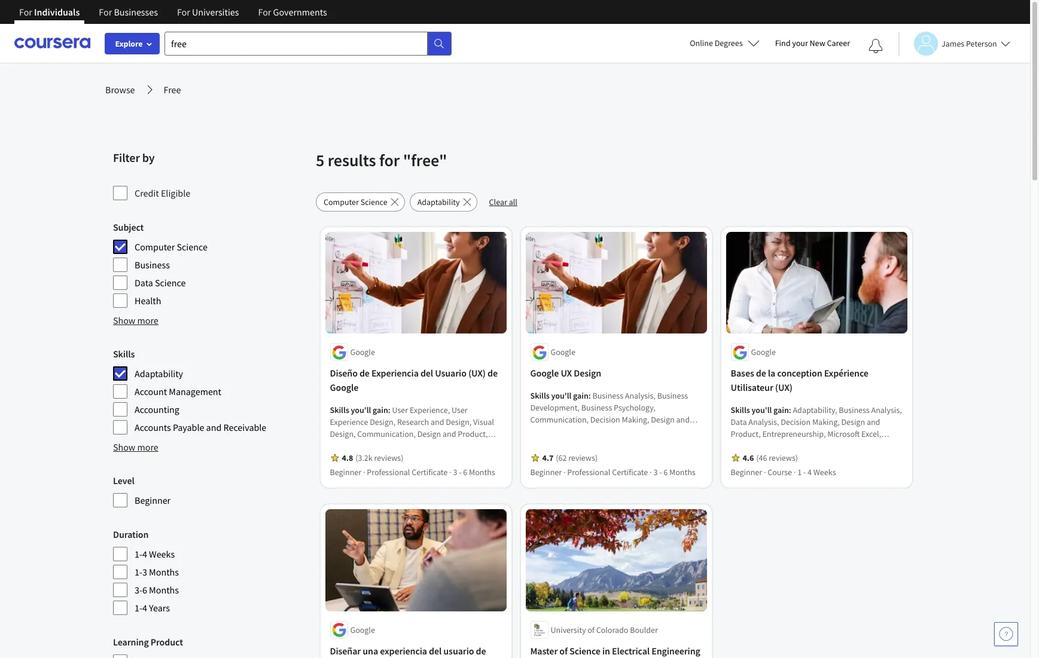 Task type: describe. For each thing, give the bounding box(es) containing it.
google inside diseño de experiencia del usuario (ux) de google
[[330, 382, 359, 394]]

credit
[[135, 187, 159, 199]]

for universities
[[177, 6, 239, 18]]

adaptability,
[[793, 405, 837, 416]]

expérience
[[824, 368, 869, 380]]

experiencia
[[380, 645, 427, 657]]

3-6 months
[[135, 584, 179, 596]]

filter by
[[113, 150, 155, 165]]

find
[[775, 38, 790, 48]]

(ux) inside diseño de experiencia del usuario (ux) de google
[[469, 368, 486, 380]]

de inside 'diseñar una experiencia del usuario de'
[[476, 645, 486, 657]]

individuals
[[34, 6, 80, 18]]

4.6 (46 reviews)
[[743, 453, 798, 464]]

google for diseño de experiencia del usuario (ux) de google
[[351, 347, 375, 358]]

accounts
[[135, 422, 171, 434]]

entrepreneurship,
[[763, 429, 826, 440]]

learning product
[[113, 636, 183, 648]]

payable
[[173, 422, 204, 434]]

subject
[[113, 221, 144, 233]]

bases
[[731, 368, 754, 380]]

all
[[509, 197, 517, 208]]

show for accounts payable and receivable
[[113, 441, 135, 453]]

electrical
[[612, 645, 650, 657]]

university of colorado boulder
[[551, 625, 658, 636]]

reviews) for design
[[569, 453, 598, 464]]

science inside button
[[361, 197, 387, 208]]

3 for google ux design
[[654, 467, 658, 478]]

4.7
[[543, 453, 554, 464]]

for for businesses
[[99, 6, 112, 18]]

accounts payable and receivable
[[135, 422, 266, 434]]

del for usuario
[[429, 645, 442, 657]]

for individuals
[[19, 6, 80, 18]]

utilisateur
[[731, 382, 774, 394]]

level group
[[113, 474, 309, 508]]

peterson
[[966, 38, 997, 49]]

duration
[[113, 529, 149, 541]]

colorado
[[597, 625, 629, 636]]

- for google ux design
[[660, 467, 662, 478]]

5 · from the left
[[764, 467, 766, 478]]

product,
[[731, 429, 761, 440]]

management
[[169, 386, 221, 398]]

una
[[363, 645, 378, 657]]

show more button for accounts payable and receivable
[[113, 440, 158, 455]]

computer inside button
[[324, 197, 359, 208]]

design inside adaptability, business analysis, data analysis, decision making, design and product, entrepreneurship, microsoft excel, resilience, strategy and operations, user experience
[[842, 417, 865, 428]]

1 · from the left
[[363, 467, 365, 478]]

5
[[316, 150, 324, 171]]

credit eligible
[[135, 187, 190, 199]]

business inside subject group
[[135, 259, 170, 271]]

computer science inside subject group
[[135, 241, 208, 253]]

coursera image
[[14, 34, 90, 53]]

usuario
[[444, 645, 474, 657]]

beginner for diseño de experiencia del usuario (ux) de google
[[330, 467, 362, 478]]

del for usuario
[[421, 368, 433, 380]]

4 for weeks
[[142, 549, 147, 560]]

adaptability inside button
[[417, 197, 460, 208]]

experiencia
[[372, 368, 419, 380]]

you'll for ux
[[552, 391, 572, 402]]

online degrees
[[690, 38, 743, 48]]

resilience,
[[731, 441, 768, 452]]

by
[[142, 150, 155, 165]]

explore button
[[105, 33, 160, 54]]

computer inside subject group
[[135, 241, 175, 253]]

results
[[328, 150, 376, 171]]

1-4 weeks
[[135, 549, 175, 560]]

6 inside duration 'group'
[[142, 584, 147, 596]]

professional for design
[[568, 467, 611, 478]]

skills inside group
[[113, 348, 135, 360]]

1-4 years
[[135, 602, 170, 614]]

certificate for design
[[612, 467, 648, 478]]

google for diseñar una experiencia del usuario de
[[351, 625, 375, 636]]

show more button for health
[[113, 313, 158, 328]]

level
[[113, 475, 134, 487]]

learning
[[113, 636, 149, 648]]

learning product group
[[113, 635, 309, 659]]

1- for 1-4 weeks
[[135, 549, 142, 560]]

diseñar
[[330, 645, 361, 657]]

What do you want to learn? text field
[[164, 31, 428, 55]]

google for bases de la conception expérience utilisateur (ux)
[[751, 347, 776, 358]]

gain for design
[[573, 391, 589, 402]]

years
[[149, 602, 170, 614]]

more for health
[[137, 315, 158, 327]]

0 vertical spatial analysis,
[[872, 405, 902, 416]]

: for design
[[589, 391, 591, 402]]

skills you'll gain : for ux
[[531, 391, 593, 402]]

beginner · professional certificate · 3 - 6 months for design
[[531, 467, 696, 478]]

for for governments
[[258, 6, 271, 18]]

receivable
[[223, 422, 266, 434]]

of for university
[[588, 625, 595, 636]]

online
[[690, 38, 713, 48]]

browse
[[105, 84, 135, 96]]

5 results for "free"
[[316, 150, 447, 171]]

data inside adaptability, business analysis, data analysis, decision making, design and product, entrepreneurship, microsoft excel, resilience, strategy and operations, user experience
[[731, 417, 747, 428]]

4 · from the left
[[650, 467, 652, 478]]

for for universities
[[177, 6, 190, 18]]

account management
[[135, 386, 221, 398]]

4 for years
[[142, 602, 147, 614]]

beginner for bases de la conception expérience utilisateur (ux)
[[731, 467, 762, 478]]

engineering
[[652, 645, 701, 657]]

new
[[810, 38, 825, 48]]

4.8 (3.2k reviews)
[[342, 453, 404, 464]]

beginner · professional certificate · 3 - 6 months for experiencia
[[330, 467, 495, 478]]

0 vertical spatial 4
[[808, 467, 812, 478]]

beginner for google ux design
[[531, 467, 562, 478]]

clear all button
[[482, 193, 525, 212]]

3-
[[135, 584, 142, 596]]

google for google ux design
[[551, 347, 576, 358]]

adaptability inside "skills" group
[[135, 368, 183, 380]]

banner navigation
[[10, 0, 337, 33]]

2 horizontal spatial gain
[[774, 405, 789, 416]]

help center image
[[999, 627, 1013, 642]]

decision
[[781, 417, 811, 428]]

for
[[379, 150, 400, 171]]

1
[[798, 467, 802, 478]]

in
[[603, 645, 610, 657]]

diseño de experiencia del usuario (ux) de google
[[330, 368, 498, 394]]

reviews) for la
[[769, 453, 798, 464]]

skills group
[[113, 347, 309, 435]]

find your new career link
[[769, 36, 856, 51]]

more for accounts payable and receivable
[[137, 441, 158, 453]]

3 inside duration 'group'
[[142, 566, 147, 578]]

for governments
[[258, 6, 327, 18]]

clear
[[489, 197, 507, 208]]

science up health
[[155, 277, 186, 289]]

beginner inside level group
[[135, 495, 171, 507]]

strategy
[[770, 441, 799, 452]]

subject group
[[113, 220, 309, 309]]

1- for 1-4 years
[[135, 602, 142, 614]]

usuario
[[435, 368, 467, 380]]

product
[[151, 636, 183, 648]]

skills you'll gain : for de
[[330, 405, 392, 416]]

1-3 months
[[135, 566, 179, 578]]

professional for experiencia
[[367, 467, 410, 478]]

gain for experiencia
[[373, 405, 388, 416]]

2 horizontal spatial skills you'll gain :
[[731, 405, 793, 416]]



Task type: locate. For each thing, give the bounding box(es) containing it.
2 horizontal spatial 3
[[654, 467, 658, 478]]

0 vertical spatial data
[[135, 277, 153, 289]]

adaptability up account
[[135, 368, 183, 380]]

filter
[[113, 150, 140, 165]]

reviews) right (3.2k
[[374, 453, 404, 464]]

1 vertical spatial business
[[839, 405, 870, 416]]

you'll down utilisateur
[[752, 405, 772, 416]]

0 vertical spatial more
[[137, 315, 158, 327]]

weeks inside duration 'group'
[[149, 549, 175, 560]]

clear all
[[489, 197, 517, 208]]

diseñar una experiencia del usuario de
[[330, 645, 486, 659]]

1 vertical spatial more
[[137, 441, 158, 453]]

0 vertical spatial show
[[113, 315, 135, 327]]

1 horizontal spatial beginner · professional certificate · 3 - 6 months
[[531, 467, 696, 478]]

google up la
[[751, 347, 776, 358]]

beginner down 4.8
[[330, 467, 362, 478]]

0 vertical spatial del
[[421, 368, 433, 380]]

1 for from the left
[[19, 6, 32, 18]]

master of science in electrical engineering link
[[531, 644, 702, 659]]

data up product,
[[731, 417, 747, 428]]

0 vertical spatial 1-
[[135, 549, 142, 560]]

beginner · professional certificate · 3 - 6 months
[[330, 467, 495, 478], [531, 467, 696, 478]]

0 vertical spatial show more
[[113, 315, 158, 327]]

1- down 3-
[[135, 602, 142, 614]]

and
[[867, 417, 880, 428], [206, 422, 222, 434], [800, 441, 814, 452]]

google left ux
[[531, 368, 559, 380]]

1 horizontal spatial -
[[660, 467, 662, 478]]

career
[[827, 38, 850, 48]]

(ux) right the usuario
[[469, 368, 486, 380]]

1 vertical spatial 1-
[[135, 566, 142, 578]]

data science
[[135, 277, 186, 289]]

0 horizontal spatial weeks
[[149, 549, 175, 560]]

0 vertical spatial computer
[[324, 197, 359, 208]]

0 vertical spatial business
[[135, 259, 170, 271]]

0 horizontal spatial you'll
[[351, 405, 371, 416]]

0 horizontal spatial design
[[574, 368, 602, 380]]

gain up decision
[[774, 405, 789, 416]]

3 · from the left
[[564, 467, 566, 478]]

diseño
[[330, 368, 358, 380]]

google ux design
[[531, 368, 602, 380]]

1 horizontal spatial professional
[[568, 467, 611, 478]]

2 - from the left
[[660, 467, 662, 478]]

and right payable
[[206, 422, 222, 434]]

0 horizontal spatial -
[[459, 467, 462, 478]]

beginner up duration
[[135, 495, 171, 507]]

1 vertical spatial 4
[[142, 549, 147, 560]]

1 horizontal spatial gain
[[573, 391, 589, 402]]

1 horizontal spatial of
[[588, 625, 595, 636]]

de right the usuario
[[488, 368, 498, 380]]

6 · from the left
[[794, 467, 796, 478]]

and down entrepreneurship,
[[800, 441, 814, 452]]

2 vertical spatial 4
[[142, 602, 147, 614]]

skills down 'google ux design' at the bottom right
[[531, 391, 550, 402]]

1 vertical spatial data
[[731, 417, 747, 428]]

0 horizontal spatial beginner · professional certificate · 3 - 6 months
[[330, 467, 495, 478]]

microsoft
[[828, 429, 860, 440]]

excel,
[[862, 429, 881, 440]]

more down "accounts"
[[137, 441, 158, 453]]

1 horizontal spatial design
[[842, 417, 865, 428]]

skills down diseño
[[330, 405, 349, 416]]

1 horizontal spatial you'll
[[552, 391, 572, 402]]

show notifications image
[[869, 39, 883, 53]]

1 horizontal spatial computer science
[[324, 197, 387, 208]]

1 beginner · professional certificate · 3 - 6 months from the left
[[330, 467, 495, 478]]

0 horizontal spatial (ux)
[[469, 368, 486, 380]]

skills up account
[[113, 348, 135, 360]]

reviews) right (62
[[569, 453, 598, 464]]

0 horizontal spatial certificate
[[412, 467, 448, 478]]

2 horizontal spatial reviews)
[[769, 453, 798, 464]]

science
[[361, 197, 387, 208], [177, 241, 208, 253], [155, 277, 186, 289], [570, 645, 601, 657]]

adaptability, business analysis, data analysis, decision making, design and product, entrepreneurship, microsoft excel, resilience, strategy and operations, user experience
[[731, 405, 902, 464]]

degrees
[[715, 38, 743, 48]]

show more down health
[[113, 315, 158, 327]]

show more for accounts payable and receivable
[[113, 441, 158, 453]]

diseño de experiencia del usuario (ux) de google link
[[330, 366, 502, 395]]

google up 'google ux design' at the bottom right
[[551, 347, 576, 358]]

2 show more from the top
[[113, 441, 158, 453]]

1 horizontal spatial certificate
[[612, 467, 648, 478]]

4 for from the left
[[258, 6, 271, 18]]

del inside 'diseñar una experiencia del usuario de'
[[429, 645, 442, 657]]

gain down experiencia
[[373, 405, 388, 416]]

account
[[135, 386, 167, 398]]

4.8
[[342, 453, 353, 464]]

: up decision
[[789, 405, 792, 416]]

design
[[574, 368, 602, 380], [842, 417, 865, 428]]

- for diseño de experiencia del usuario (ux) de google
[[459, 467, 462, 478]]

de right usuario
[[476, 645, 486, 657]]

1 vertical spatial show
[[113, 441, 135, 453]]

1 show more from the top
[[113, 315, 158, 327]]

2 horizontal spatial you'll
[[752, 405, 772, 416]]

eligible
[[161, 187, 190, 199]]

you'll for de
[[351, 405, 371, 416]]

science left in
[[570, 645, 601, 657]]

course
[[768, 467, 792, 478]]

1 vertical spatial show more button
[[113, 440, 158, 455]]

more down health
[[137, 315, 158, 327]]

show more for health
[[113, 315, 158, 327]]

2 horizontal spatial :
[[789, 405, 792, 416]]

adaptability down "free"
[[417, 197, 460, 208]]

0 horizontal spatial computer
[[135, 241, 175, 253]]

1 horizontal spatial skills you'll gain :
[[531, 391, 593, 402]]

gain down 'google ux design' at the bottom right
[[573, 391, 589, 402]]

reviews) down strategy on the bottom of page
[[769, 453, 798, 464]]

1 vertical spatial of
[[560, 645, 568, 657]]

computer down results
[[324, 197, 359, 208]]

of left colorado
[[588, 625, 595, 636]]

2 more from the top
[[137, 441, 158, 453]]

2 professional from the left
[[568, 467, 611, 478]]

business inside adaptability, business analysis, data analysis, decision making, design and product, entrepreneurship, microsoft excel, resilience, strategy and operations, user experience
[[839, 405, 870, 416]]

weeks up 1-3 months at the left of the page
[[149, 549, 175, 560]]

1 horizontal spatial data
[[731, 417, 747, 428]]

1 show more button from the top
[[113, 313, 158, 328]]

bases de la conception expérience utilisateur (ux)
[[731, 368, 869, 394]]

show
[[113, 315, 135, 327], [113, 441, 135, 453]]

science down 5 results for "free"
[[361, 197, 387, 208]]

2 horizontal spatial -
[[804, 467, 806, 478]]

reviews) for experiencia
[[374, 453, 404, 464]]

you'll down 'google ux design' at the bottom right
[[552, 391, 572, 402]]

free
[[164, 84, 181, 96]]

beginner down 4.6
[[731, 467, 762, 478]]

boulder
[[630, 625, 658, 636]]

del left usuario
[[429, 645, 442, 657]]

1 horizontal spatial and
[[800, 441, 814, 452]]

show up level
[[113, 441, 135, 453]]

2 · from the left
[[450, 467, 452, 478]]

1 horizontal spatial :
[[589, 391, 591, 402]]

computer
[[324, 197, 359, 208], [135, 241, 175, 253]]

health
[[135, 295, 161, 307]]

weeks right 1
[[814, 467, 836, 478]]

business up microsoft
[[839, 405, 870, 416]]

4.7 (62 reviews)
[[543, 453, 598, 464]]

la
[[768, 368, 776, 380]]

1 horizontal spatial (ux)
[[775, 382, 793, 394]]

0 vertical spatial (ux)
[[469, 368, 486, 380]]

skills up product,
[[731, 405, 750, 416]]

6 for google ux design
[[664, 467, 668, 478]]

1 horizontal spatial adaptability
[[417, 197, 460, 208]]

0 horizontal spatial 3
[[142, 566, 147, 578]]

conception
[[778, 368, 823, 380]]

0 horizontal spatial analysis,
[[749, 417, 779, 428]]

1 horizontal spatial 3
[[453, 467, 458, 478]]

skills you'll gain : down diseño
[[330, 405, 392, 416]]

0 vertical spatial computer science
[[324, 197, 387, 208]]

for left individuals
[[19, 6, 32, 18]]

1 horizontal spatial analysis,
[[872, 405, 902, 416]]

1 vertical spatial computer
[[135, 241, 175, 253]]

3 for diseño de experiencia del usuario (ux) de google
[[453, 467, 458, 478]]

de left la
[[756, 368, 766, 380]]

computer science up data science
[[135, 241, 208, 253]]

1 professional from the left
[[367, 467, 410, 478]]

professional down 4.8 (3.2k reviews)
[[367, 467, 410, 478]]

6 for diseño de experiencia del usuario (ux) de google
[[463, 467, 468, 478]]

certificate for experiencia
[[412, 467, 448, 478]]

de
[[360, 368, 370, 380], [488, 368, 498, 380], [756, 368, 766, 380], [476, 645, 486, 657]]

master of science in electrical engineering
[[531, 645, 701, 657]]

(62
[[556, 453, 567, 464]]

explore
[[115, 38, 143, 49]]

0 horizontal spatial of
[[560, 645, 568, 657]]

2 beginner · professional certificate · 3 - 6 months from the left
[[531, 467, 696, 478]]

google ux design link
[[531, 366, 702, 381]]

0 horizontal spatial adaptability
[[135, 368, 183, 380]]

google
[[351, 347, 375, 358], [551, 347, 576, 358], [751, 347, 776, 358], [531, 368, 559, 380], [330, 382, 359, 394], [351, 625, 375, 636]]

None search field
[[164, 31, 452, 55]]

professional down 4.7 (62 reviews)
[[568, 467, 611, 478]]

show for health
[[113, 315, 135, 327]]

computer down subject
[[135, 241, 175, 253]]

for left the businesses
[[99, 6, 112, 18]]

0 horizontal spatial data
[[135, 277, 153, 289]]

google up diseño
[[351, 347, 375, 358]]

show more button
[[113, 313, 158, 328], [113, 440, 158, 455]]

3 - from the left
[[804, 467, 806, 478]]

skills you'll gain : down 'google ux design' at the bottom right
[[531, 391, 593, 402]]

0 vertical spatial show more button
[[113, 313, 158, 328]]

del inside diseño de experiencia del usuario (ux) de google
[[421, 368, 433, 380]]

1 reviews) from the left
[[374, 453, 404, 464]]

for left universities
[[177, 6, 190, 18]]

data up health
[[135, 277, 153, 289]]

university
[[551, 625, 586, 636]]

show more down "accounts"
[[113, 441, 158, 453]]

operations,
[[816, 441, 856, 452]]

analysis, up product,
[[749, 417, 779, 428]]

: for experiencia
[[388, 405, 391, 416]]

1 vertical spatial analysis,
[[749, 417, 779, 428]]

james peterson
[[942, 38, 997, 49]]

online degrees button
[[680, 30, 769, 56]]

certificate
[[412, 467, 448, 478], [612, 467, 648, 478]]

and inside "skills" group
[[206, 422, 222, 434]]

show more
[[113, 315, 158, 327], [113, 441, 158, 453]]

1 vertical spatial weeks
[[149, 549, 175, 560]]

beginner · professional certificate · 3 - 6 months down 4.8 (3.2k reviews)
[[330, 467, 495, 478]]

your
[[792, 38, 808, 48]]

google down diseño
[[330, 382, 359, 394]]

6
[[463, 467, 468, 478], [664, 467, 668, 478], [142, 584, 147, 596]]

you'll
[[552, 391, 572, 402], [351, 405, 371, 416], [752, 405, 772, 416]]

1 vertical spatial adaptability
[[135, 368, 183, 380]]

0 horizontal spatial gain
[[373, 405, 388, 416]]

adaptability button
[[410, 193, 477, 212]]

for for individuals
[[19, 6, 32, 18]]

1 vertical spatial show more
[[113, 441, 158, 453]]

de right diseño
[[360, 368, 370, 380]]

0 horizontal spatial computer science
[[135, 241, 208, 253]]

0 horizontal spatial :
[[388, 405, 391, 416]]

0 horizontal spatial professional
[[367, 467, 410, 478]]

2 show more button from the top
[[113, 440, 158, 455]]

google up una
[[351, 625, 375, 636]]

2 1- from the top
[[135, 566, 142, 578]]

1- up 3-
[[135, 566, 142, 578]]

2 show from the top
[[113, 441, 135, 453]]

1 vertical spatial (ux)
[[775, 382, 793, 394]]

user
[[858, 441, 874, 452]]

bases de la conception expérience utilisateur (ux) link
[[731, 366, 903, 395]]

computer science button
[[316, 193, 405, 212]]

0 horizontal spatial reviews)
[[374, 453, 404, 464]]

beginner
[[330, 467, 362, 478], [531, 467, 562, 478], [731, 467, 762, 478], [135, 495, 171, 507]]

diseñar una experiencia del usuario de link
[[330, 644, 502, 659]]

0 vertical spatial adaptability
[[417, 197, 460, 208]]

1 1- from the top
[[135, 549, 142, 560]]

3 reviews) from the left
[[769, 453, 798, 464]]

1 horizontal spatial 6
[[463, 467, 468, 478]]

: down 'google ux design' at the bottom right
[[589, 391, 591, 402]]

computer science inside button
[[324, 197, 387, 208]]

1 vertical spatial design
[[842, 417, 865, 428]]

4 up 1-3 months at the left of the page
[[142, 549, 147, 560]]

weeks
[[814, 467, 836, 478], [149, 549, 175, 560]]

(ux) down la
[[775, 382, 793, 394]]

show more button down health
[[113, 313, 158, 328]]

0 horizontal spatial business
[[135, 259, 170, 271]]

3 for from the left
[[177, 6, 190, 18]]

making,
[[813, 417, 840, 428]]

0 horizontal spatial 6
[[142, 584, 147, 596]]

james
[[942, 38, 964, 49]]

analysis, up excel,
[[872, 405, 902, 416]]

0 vertical spatial design
[[574, 368, 602, 380]]

computer science down results
[[324, 197, 387, 208]]

months
[[469, 467, 495, 478], [670, 467, 696, 478], [149, 566, 179, 578], [149, 584, 179, 596]]

3 1- from the top
[[135, 602, 142, 614]]

business up data science
[[135, 259, 170, 271]]

del left the usuario
[[421, 368, 433, 380]]

design up microsoft
[[842, 417, 865, 428]]

show down health
[[113, 315, 135, 327]]

4 right 1
[[808, 467, 812, 478]]

1 vertical spatial computer science
[[135, 241, 208, 253]]

beginner down the 4.7
[[531, 467, 562, 478]]

0 horizontal spatial skills you'll gain :
[[330, 405, 392, 416]]

"free"
[[403, 150, 447, 171]]

1- down duration
[[135, 549, 142, 560]]

1 more from the top
[[137, 315, 158, 327]]

skills you'll gain : down utilisateur
[[731, 405, 793, 416]]

0 vertical spatial weeks
[[814, 467, 836, 478]]

1- for 1-3 months
[[135, 566, 142, 578]]

for businesses
[[99, 6, 158, 18]]

1 horizontal spatial computer
[[324, 197, 359, 208]]

beginner · professional certificate · 3 - 6 months down 4.7 (62 reviews)
[[531, 467, 696, 478]]

1 vertical spatial del
[[429, 645, 442, 657]]

design right ux
[[574, 368, 602, 380]]

4.6
[[743, 453, 754, 464]]

2 horizontal spatial 6
[[664, 467, 668, 478]]

1 horizontal spatial reviews)
[[569, 453, 598, 464]]

of for master
[[560, 645, 568, 657]]

duration group
[[113, 528, 309, 616]]

1 horizontal spatial business
[[839, 405, 870, 416]]

2 for from the left
[[99, 6, 112, 18]]

computer science
[[324, 197, 387, 208], [135, 241, 208, 253]]

data inside subject group
[[135, 277, 153, 289]]

governments
[[273, 6, 327, 18]]

0 vertical spatial of
[[588, 625, 595, 636]]

you'll down diseño
[[351, 405, 371, 416]]

1 - from the left
[[459, 467, 462, 478]]

: down experiencia
[[388, 405, 391, 416]]

science up data science
[[177, 241, 208, 253]]

accounting
[[135, 404, 179, 416]]

james peterson button
[[898, 31, 1010, 55]]

for left governments
[[258, 6, 271, 18]]

ux
[[561, 368, 572, 380]]

(ux)
[[469, 368, 486, 380], [775, 382, 793, 394]]

and up excel,
[[867, 417, 880, 428]]

·
[[363, 467, 365, 478], [450, 467, 452, 478], [564, 467, 566, 478], [650, 467, 652, 478], [764, 467, 766, 478], [794, 467, 796, 478]]

1 horizontal spatial weeks
[[814, 467, 836, 478]]

show more button down "accounts"
[[113, 440, 158, 455]]

de inside 'bases de la conception expérience utilisateur (ux)'
[[756, 368, 766, 380]]

of right the master
[[560, 645, 568, 657]]

(ux) inside 'bases de la conception expérience utilisateur (ux)'
[[775, 382, 793, 394]]

2 certificate from the left
[[612, 467, 648, 478]]

1 certificate from the left
[[412, 467, 448, 478]]

2 reviews) from the left
[[569, 453, 598, 464]]

2 vertical spatial 1-
[[135, 602, 142, 614]]

1 show from the top
[[113, 315, 135, 327]]

2 horizontal spatial and
[[867, 417, 880, 428]]

experience
[[731, 453, 769, 464]]

(3.2k
[[356, 453, 373, 464]]

4 left years
[[142, 602, 147, 614]]

0 horizontal spatial and
[[206, 422, 222, 434]]



Task type: vqa. For each thing, say whether or not it's contained in the screenshot.
bottom "University of Michigan" image
no



